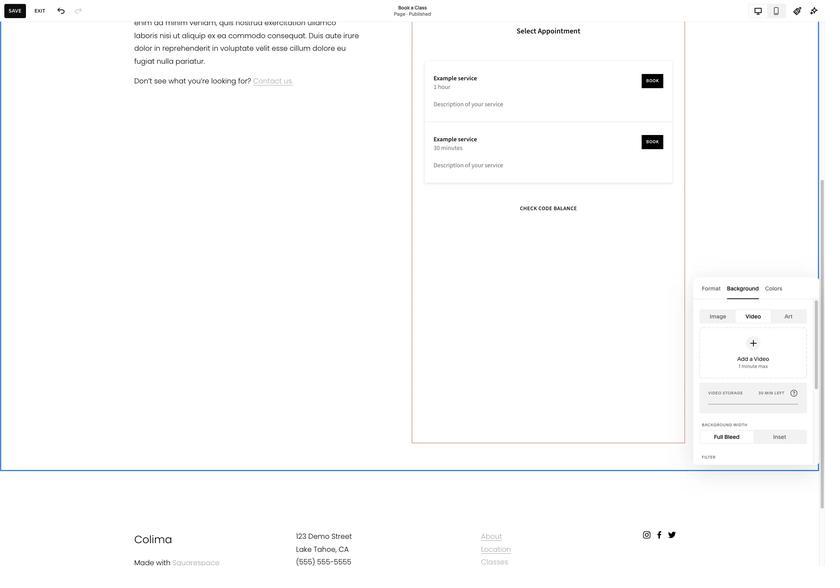 Task type: describe. For each thing, give the bounding box(es) containing it.
colors
[[766, 285, 783, 292]]

format
[[703, 285, 721, 292]]

video for video
[[746, 313, 762, 320]]

tab panel containing full bleed
[[694, 328, 814, 566]]

video for video storage
[[709, 391, 722, 395]]

book
[[399, 5, 410, 10]]

video button
[[736, 310, 772, 323]]

·
[[407, 11, 408, 17]]

published
[[409, 11, 432, 17]]

art
[[785, 313, 793, 320]]

image
[[710, 313, 727, 320]]

inset button
[[754, 431, 807, 443]]

colors button
[[766, 278, 783, 299]]

save
[[9, 8, 22, 14]]

tab list containing format
[[703, 278, 811, 299]]

inset
[[774, 434, 787, 441]]

30 min left
[[759, 391, 785, 395]]

width
[[734, 423, 748, 427]]

bleed
[[725, 434, 740, 441]]

home button
[[0, 9, 39, 26]]

book a class page · published
[[394, 5, 432, 17]]



Task type: vqa. For each thing, say whether or not it's contained in the screenshot.
Background
yes



Task type: locate. For each thing, give the bounding box(es) containing it.
background inside tab list
[[728, 285, 760, 292]]

video storage
[[709, 391, 744, 395]]

1 horizontal spatial video
[[746, 313, 762, 320]]

format button
[[703, 278, 721, 299]]

tab list
[[750, 5, 786, 17], [703, 278, 811, 299], [701, 310, 807, 323], [701, 431, 807, 443]]

tab list containing image
[[701, 310, 807, 323]]

0 horizontal spatial video
[[709, 391, 722, 395]]

left
[[775, 391, 785, 395]]

video left storage
[[709, 391, 722, 395]]

background up video button
[[728, 285, 760, 292]]

video inside button
[[746, 313, 762, 320]]

home
[[15, 14, 30, 20]]

30
[[759, 391, 764, 395]]

full bleed button
[[701, 431, 754, 443]]

min
[[765, 391, 774, 395]]

class
[[415, 5, 427, 10]]

1 vertical spatial video
[[709, 391, 722, 395]]

background up 'full'
[[703, 423, 733, 427]]

storage
[[723, 391, 744, 395]]

background
[[728, 285, 760, 292], [703, 423, 733, 427]]

image button
[[701, 310, 736, 323]]

full bleed
[[715, 434, 740, 441]]

1 vertical spatial background
[[703, 423, 733, 427]]

tab list containing full bleed
[[701, 431, 807, 443]]

page
[[394, 11, 406, 17]]

full
[[715, 434, 724, 441]]

background for background width
[[703, 423, 733, 427]]

tab panel
[[694, 328, 814, 566]]

exit button
[[30, 4, 50, 18]]

video down background button
[[746, 313, 762, 320]]

save button
[[4, 4, 26, 18]]

background width
[[703, 423, 748, 427]]

video
[[746, 313, 762, 320], [709, 391, 722, 395]]

art button
[[772, 310, 807, 323]]

0 vertical spatial background
[[728, 285, 760, 292]]

0 vertical spatial video
[[746, 313, 762, 320]]

exit
[[35, 8, 45, 14]]

background button
[[728, 278, 760, 299]]

a
[[411, 5, 414, 10]]

filter
[[703, 455, 716, 460]]

background for background
[[728, 285, 760, 292]]



